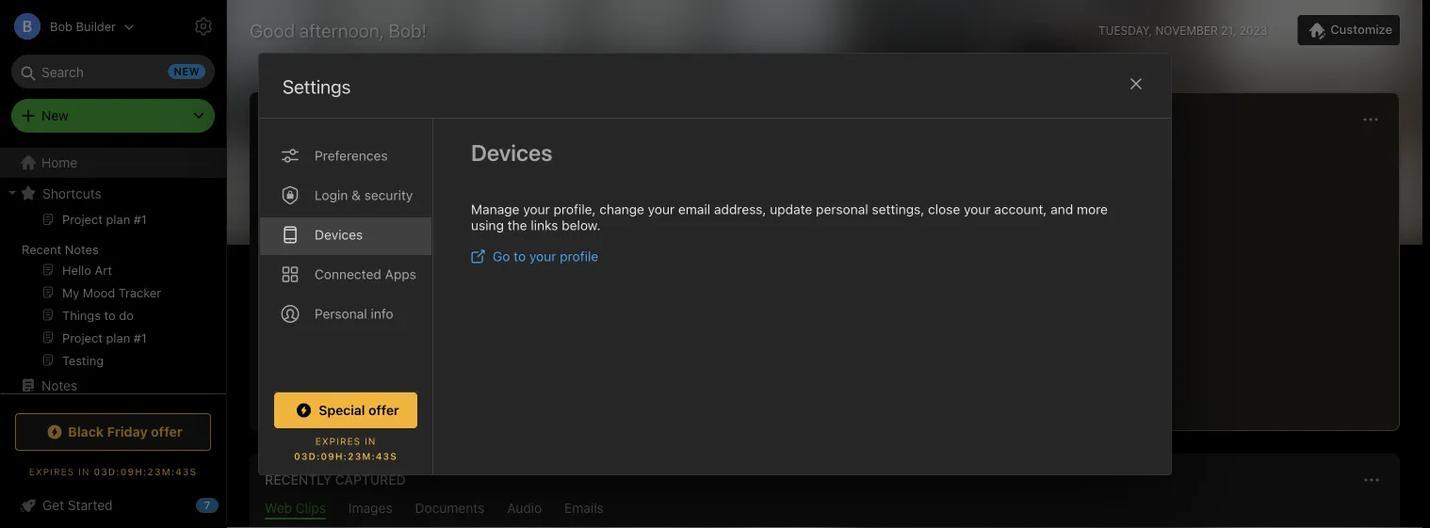Task type: locate. For each thing, give the bounding box(es) containing it.
1 vertical spatial testing
[[974, 245, 1019, 261]]

03d:09h:23m:43s down friday
[[94, 466, 197, 477]]

4 up "5"
[[492, 313, 500, 329]]

& up 09/09/2099
[[1006, 212, 1016, 227]]

in inside expires in 03d:09h:23m:43s
[[365, 436, 376, 447]]

plate.
[[281, 279, 409, 312]]

1 vertical spatial devices
[[315, 227, 363, 243]]

tab list for notes
[[253, 139, 1005, 158]]

your up links
[[523, 202, 550, 217]]

0 horizontal spatial 03d:09h:23m:43s
[[94, 466, 197, 477]]

beach
[[861, 212, 898, 227]]

the down plan
[[508, 218, 527, 233]]

our
[[363, 262, 383, 278]]

tab list containing web clips
[[253, 501, 1396, 520]]

tuesday, november 21, 2023
[[1099, 24, 1268, 37]]

2
[[492, 279, 499, 295], [526, 347, 534, 363]]

settings image
[[192, 15, 215, 38]]

0 vertical spatial &
[[352, 188, 361, 203]]

21,
[[1221, 24, 1237, 37]]

captured
[[335, 473, 406, 488]]

change inside manage your profile, change your email address, update personal settings, close your account, and more using the links below.
[[600, 202, 644, 217]]

connected apps
[[315, 267, 416, 282]]

below.
[[562, 218, 601, 233]]

0 vertical spatial 4
[[492, 313, 500, 329]]

expires down black
[[29, 466, 75, 477]]

testing up date
[[974, 191, 1021, 206]]

0 vertical spatial devices
[[471, 140, 553, 166]]

studying
[[801, 228, 855, 244]]

1 horizontal spatial offer
[[369, 403, 399, 418]]

1 vertical spatial recent
[[22, 242, 62, 256]]

0 vertical spatial 03d:09h:23m:43s
[[294, 451, 398, 462]]

easily
[[281, 228, 316, 244]]

2 vertical spatial 1
[[305, 392, 310, 405]]

recent for recent
[[265, 139, 307, 155]]

-
[[902, 212, 908, 227]]

0 horizontal spatial 2
[[492, 279, 499, 295]]

expires in 03d:09h:23m:43s down black friday offer popup button
[[29, 466, 197, 477]]

1 horizontal spatial expires
[[315, 436, 361, 447]]

recent
[[265, 139, 307, 155], [22, 242, 62, 256]]

0 horizontal spatial 3
[[492, 296, 500, 312]]

0 horizontal spatial expires
[[29, 466, 75, 477]]

0 vertical spatial expires
[[315, 436, 361, 447]]

abroad
[[858, 228, 903, 244]]

1 horizontal spatial recent
[[265, 139, 307, 155]]

friday
[[107, 424, 148, 440]]

0 vertical spatial go
[[801, 212, 818, 227]]

notes up items
[[974, 279, 1010, 295]]

the
[[838, 212, 857, 227], [508, 218, 527, 233], [281, 262, 300, 278], [390, 313, 410, 329]]

to
[[847, 191, 860, 206], [822, 212, 834, 227], [514, 249, 526, 264], [326, 313, 338, 329]]

offer right special
[[369, 403, 399, 418]]

preferences
[[315, 148, 388, 164]]

in for black
[[78, 466, 90, 477]]

recently
[[265, 473, 332, 488]]

mood down 'easily'
[[281, 245, 315, 261]]

nike
[[454, 228, 481, 244]]

afternoon,
[[299, 19, 384, 41]]

& right login
[[352, 188, 361, 203]]

images tab
[[349, 501, 392, 520]]

0 vertical spatial offer
[[369, 403, 399, 418]]

None search field
[[24, 55, 202, 89]]

notes down the send
[[1051, 347, 1085, 363]]

great
[[1014, 279, 1047, 295]]

mood down year
[[295, 279, 329, 295]]

devices
[[471, 140, 553, 166], [315, 227, 363, 243]]

your down links
[[529, 249, 556, 264]]

expires in 03d:09h:23m:43s for black
[[29, 466, 197, 477]]

meeting
[[974, 330, 1024, 346], [998, 347, 1047, 363]]

recent notes
[[22, 242, 99, 256]]

notes down shortcuts
[[65, 242, 99, 256]]

2 vertical spatial testing
[[1046, 262, 1091, 278]]

and
[[1051, 202, 1073, 217], [974, 364, 997, 380]]

change up below.
[[600, 202, 644, 217]]

1 vertical spatial in
[[78, 466, 90, 477]]

and down out
[[974, 364, 997, 380]]

1 horizontal spatial 03d:09h:23m:43s
[[294, 451, 398, 462]]

3
[[492, 296, 500, 312], [569, 347, 577, 363]]

this
[[321, 212, 343, 227]]

using
[[471, 218, 504, 233]]

in for special
[[365, 436, 376, 447]]

0 vertical spatial testing
[[974, 191, 1021, 206]]

good
[[250, 19, 295, 41]]

recent inside group
[[22, 242, 62, 256]]

1 vertical spatial change
[[342, 313, 386, 329]]

testing up me
[[974, 245, 1019, 261]]

03d:09h:23m:43s for offer
[[294, 451, 398, 462]]

1 horizontal spatial 2
[[526, 347, 534, 363]]

expires down special
[[315, 436, 361, 447]]

change down each
[[342, 313, 386, 329]]

notes inside group
[[65, 242, 99, 256]]

status
[[974, 313, 1013, 329]]

notes up "recent" tab
[[265, 111, 309, 126]]

1 vertical spatial and
[[974, 364, 997, 380]]

0 horizontal spatial change
[[342, 313, 386, 329]]

4 left le...
[[486, 364, 494, 380]]

recently captured
[[265, 473, 406, 488]]

0 vertical spatial and
[[1051, 202, 1073, 217]]

notes
[[265, 111, 309, 126], [65, 242, 99, 256], [974, 279, 1010, 295], [41, 378, 77, 394]]

1 horizontal spatial devices
[[471, 140, 553, 166]]

03d:09h:23m:43s up recently captured
[[294, 451, 398, 462]]

web clips tab
[[265, 501, 326, 520]]

to inside my mood tracker about this template: easily chart your mood every day of the year with our dai ly mood tracker tem plate. click each square to change the cell background accordin...
[[326, 313, 338, 329]]

assignee
[[1011, 296, 1067, 312]]

week
[[454, 262, 488, 278], [454, 279, 488, 295], [454, 296, 488, 312], [454, 313, 488, 329], [454, 330, 488, 346]]

up
[[1055, 313, 1070, 329]]

testing up action
[[1046, 262, 1091, 278]]

things
[[801, 191, 844, 206]]

info
[[371, 306, 393, 322]]

tree
[[0, 148, 226, 529]]

0 vertical spatial in
[[365, 436, 376, 447]]

meeting down status
[[974, 330, 1024, 346]]

1 horizontal spatial in
[[365, 436, 376, 447]]

summary
[[454, 212, 512, 227]]

clean
[[1017, 313, 1051, 329]]

date
[[974, 212, 1003, 227]]

0 horizontal spatial in
[[78, 466, 90, 477]]

close image
[[1125, 73, 1148, 95]]

1 vertical spatial expires
[[29, 466, 75, 477]]

new
[[41, 108, 69, 123]]

major
[[485, 228, 519, 244]]

1 horizontal spatial and
[[1051, 202, 1073, 217]]

expires in 03d:09h:23m:43s up recently captured
[[294, 436, 398, 462]]

tab list containing recent
[[253, 139, 1005, 158]]

1 vertical spatial 03d:09h:23m:43s
[[94, 466, 197, 477]]

in
[[365, 436, 376, 447], [78, 466, 90, 477]]

notes down clean
[[1027, 330, 1061, 346]]

1
[[492, 262, 497, 278], [486, 347, 491, 363], [305, 392, 310, 405]]

go down major
[[493, 249, 510, 264]]

1 horizontal spatial 3
[[569, 347, 577, 363]]

recent down 'notes' button
[[265, 139, 307, 155]]

scratch pad button
[[1044, 108, 1139, 131]]

customize
[[1331, 22, 1393, 36]]

customize button
[[1298, 15, 1400, 45]]

your left email
[[648, 202, 675, 217]]

1 vertical spatial expires in 03d:09h:23m:43s
[[29, 466, 197, 477]]

3 week from the top
[[454, 296, 488, 312]]

1 vertical spatial 2
[[526, 347, 534, 363]]

profile
[[560, 249, 599, 264]]

1 vertical spatial 3
[[569, 347, 577, 363]]

1 vertical spatial mood
[[295, 279, 329, 295]]

devices down this
[[315, 227, 363, 243]]

audio tab
[[507, 501, 542, 520]]

to left the do
[[847, 191, 860, 206]]

emails tab
[[565, 501, 604, 520]]

meeting up actio...
[[998, 347, 1047, 363]]

1 vertical spatial go
[[493, 249, 510, 264]]

each
[[352, 296, 381, 312]]

recent notes group
[[0, 208, 218, 379]]

emails
[[565, 501, 604, 516]]

task
[[454, 347, 482, 363], [495, 347, 523, 363], [538, 347, 566, 363], [454, 364, 482, 380]]

1 horizontal spatial go
[[801, 212, 818, 227]]

shortcuts button
[[0, 178, 218, 208]]

login
[[315, 188, 348, 203]]

and up goal
[[1051, 202, 1073, 217]]

black friday offer button
[[15, 414, 211, 451]]

to up studying
[[822, 212, 834, 227]]

to down click
[[326, 313, 338, 329]]

notes up black
[[41, 378, 77, 394]]

chart
[[319, 228, 351, 244]]

0 vertical spatial recent
[[265, 139, 307, 155]]

mood
[[303, 191, 339, 206]]

and inside testing date & time 09/09/2099 goal testing attendees me agenda testing notes great action items assignee status clean up meeting notes send out meeting notes and actio...
[[974, 364, 997, 380]]

in down black
[[78, 466, 90, 477]]

1 vertical spatial notes
[[1051, 347, 1085, 363]]

0 vertical spatial 3
[[492, 296, 500, 312]]

expires in 03d:09h:23m:43s
[[294, 436, 398, 462], [29, 466, 197, 477]]

notes link
[[0, 371, 218, 401]]

close
[[928, 202, 960, 217]]

tab list containing preferences
[[259, 119, 433, 476]]

0 horizontal spatial &
[[352, 188, 361, 203]]

go down the things
[[801, 212, 818, 227]]

0 vertical spatial 2
[[492, 279, 499, 295]]

5 week from the top
[[454, 330, 488, 346]]

click
[[318, 296, 348, 312]]

action
[[1051, 279, 1090, 295]]

new button
[[11, 99, 215, 133]]

1 vertical spatial offer
[[151, 424, 183, 440]]

devices up plan
[[471, 140, 553, 166]]

& inside testing date & time 09/09/2099 goal testing attendees me agenda testing notes great action items assignee status clean up meeting notes send out meeting notes and actio...
[[1006, 212, 1016, 227]]

03d:09h:23m:43s
[[294, 451, 398, 462], [94, 466, 197, 477]]

your up day at the top
[[355, 228, 381, 244]]

expires for black friday offer
[[29, 466, 75, 477]]

web clips
[[265, 501, 326, 516]]

shortcuts
[[42, 185, 102, 201]]

suggested tab
[[330, 139, 396, 158]]

0 vertical spatial mood
[[281, 245, 315, 261]]

0 vertical spatial 1
[[492, 262, 497, 278]]

recent down shortcuts
[[22, 242, 62, 256]]

0 horizontal spatial devices
[[315, 227, 363, 243]]

cell
[[281, 330, 302, 346]]

offer right friday
[[151, 424, 183, 440]]

0 horizontal spatial expires in 03d:09h:23m:43s
[[29, 466, 197, 477]]

1 horizontal spatial &
[[1006, 212, 1016, 227]]

expires in 03d:09h:23m:43s for special
[[294, 436, 398, 462]]

0 horizontal spatial recent
[[22, 242, 62, 256]]

0 vertical spatial change
[[600, 202, 644, 217]]

0 horizontal spatial and
[[974, 364, 997, 380]]

do
[[864, 191, 880, 206]]

1 horizontal spatial change
[[600, 202, 644, 217]]

the up studying
[[838, 212, 857, 227]]

1 vertical spatial &
[[1006, 212, 1016, 227]]

actio...
[[1000, 364, 1042, 380]]

in down "special offer"
[[365, 436, 376, 447]]

tab list
[[259, 119, 433, 476], [253, 139, 1005, 158], [253, 501, 1396, 520]]

personal info
[[315, 306, 393, 322]]

scratch
[[1048, 112, 1110, 127]]

1 horizontal spatial expires in 03d:09h:23m:43s
[[294, 436, 398, 462]]

with
[[334, 262, 359, 278]]

0 vertical spatial expires in 03d:09h:23m:43s
[[294, 436, 398, 462]]



Task type: describe. For each thing, give the bounding box(es) containing it.
home link
[[0, 148, 226, 178]]

tracker
[[342, 191, 390, 206]]

scratch pad
[[1048, 112, 1139, 127]]

2023
[[1240, 24, 1268, 37]]

tem
[[379, 279, 409, 295]]

hello art
[[628, 191, 683, 206]]

1 vertical spatial meeting
[[998, 347, 1047, 363]]

send
[[1065, 330, 1096, 346]]

go to your profile
[[493, 249, 599, 264]]

project plan #1 summary lululemon nike major milestones 100 sales week 1 mm/dd/yy week 2 mm/dd/yy week 3 mm/dd/yy week 4 mm/dd/yy week 5 mm/dd/yy task 1 task 2 task 3 task 4 le...
[[454, 191, 581, 380]]

pad
[[1113, 112, 1139, 127]]

milestones
[[454, 245, 520, 261]]

template:
[[347, 212, 404, 227]]

settings
[[283, 75, 351, 98]]

2 week from the top
[[454, 279, 488, 295]]

email
[[678, 202, 711, 217]]

apps
[[385, 267, 416, 282]]

special
[[319, 403, 365, 418]]

images
[[349, 501, 392, 516]]

tree containing home
[[0, 148, 226, 529]]

settings,
[[872, 202, 925, 217]]

the left year
[[281, 262, 300, 278]]

tab list for recently captured
[[253, 501, 1396, 520]]

1 vertical spatial 4
[[486, 364, 494, 380]]

accordin...
[[281, 347, 345, 363]]

personal
[[816, 202, 868, 217]]

expires for special offer
[[315, 436, 361, 447]]

black friday offer
[[68, 424, 183, 440]]

account,
[[994, 202, 1047, 217]]

tracker
[[333, 279, 376, 295]]

1 week from the top
[[454, 262, 488, 278]]

out
[[974, 347, 994, 363]]

things to do go to the beach - studying abroad
[[801, 191, 908, 244]]

update
[[770, 202, 813, 217]]

to down major
[[514, 249, 526, 264]]

my
[[281, 191, 300, 206]]

time
[[1019, 212, 1049, 227]]

sales
[[549, 245, 581, 261]]

project
[[454, 191, 499, 206]]

03d:09h:23m:43s for friday
[[94, 466, 197, 477]]

clips
[[296, 501, 326, 516]]

le...
[[497, 364, 523, 380]]

change inside my mood tracker about this template: easily chart your mood every day of the year with our dai ly mood tracker tem plate. click each square to change the cell background accordin...
[[342, 313, 386, 329]]

0 horizontal spatial go
[[493, 249, 510, 264]]

lululemon
[[515, 212, 578, 227]]

hello
[[628, 191, 660, 206]]

links
[[531, 218, 558, 233]]

nov 1
[[281, 392, 310, 405]]

recent tab
[[265, 139, 307, 158]]

notes inside testing date & time 09/09/2099 goal testing attendees me agenda testing notes great action items assignee status clean up meeting notes send out meeting notes and actio...
[[974, 279, 1010, 295]]

home
[[41, 155, 77, 171]]

bob!
[[389, 19, 427, 41]]

the down tem
[[390, 313, 410, 329]]

hello art button
[[612, 175, 775, 418]]

5
[[492, 330, 500, 346]]

09/09/2099
[[974, 228, 1047, 244]]

4 week from the top
[[454, 313, 488, 329]]

plan
[[503, 191, 530, 206]]

testing date & time 09/09/2099 goal testing attendees me agenda testing notes great action items assignee status clean up meeting notes send out meeting notes and actio...
[[974, 191, 1096, 380]]

Start writing… text field
[[1048, 140, 1398, 416]]

background
[[305, 330, 378, 346]]

go inside things to do go to the beach - studying abroad
[[801, 212, 818, 227]]

tuesday,
[[1099, 24, 1152, 37]]

ly
[[281, 262, 411, 295]]

personal
[[315, 306, 367, 322]]

web clips tab panel
[[250, 520, 1400, 529]]

nov
[[281, 392, 302, 405]]

square
[[281, 313, 322, 329]]

the inside manage your profile, change your email address, update personal settings, close your account, and more using the links below.
[[508, 218, 527, 233]]

me
[[974, 262, 993, 278]]

dai
[[386, 262, 411, 278]]

recently captured button
[[261, 469, 406, 492]]

your right close
[[964, 202, 991, 217]]

the inside things to do go to the beach - studying abroad
[[838, 212, 857, 227]]

special offer button
[[274, 393, 417, 429]]

of
[[381, 245, 394, 261]]

notes inside 'link'
[[41, 378, 77, 394]]

my mood tracker about this template: easily chart your mood every day of the year with our dai ly mood tracker tem plate. click each square to change the cell background accordin...
[[281, 191, 411, 363]]

suggested
[[330, 139, 396, 155]]

items
[[974, 296, 1008, 312]]

connected
[[315, 267, 381, 282]]

notes button
[[261, 107, 332, 130]]

0 horizontal spatial offer
[[151, 424, 183, 440]]

agenda
[[997, 262, 1043, 278]]

1 vertical spatial 1
[[486, 347, 491, 363]]

november
[[1156, 24, 1218, 37]]

documents tab
[[415, 501, 485, 520]]

#1
[[533, 191, 548, 206]]

attendees
[[1022, 245, 1084, 261]]

0 vertical spatial meeting
[[974, 330, 1024, 346]]

manage your profile, change your email address, update personal settings, close your account, and more using the links below.
[[471, 202, 1108, 233]]

security
[[364, 188, 413, 203]]

web
[[265, 501, 292, 516]]

goal
[[1051, 228, 1079, 244]]

audio
[[507, 501, 542, 516]]

manage
[[471, 202, 520, 217]]

Search text field
[[24, 55, 202, 89]]

address,
[[714, 202, 766, 217]]

notes inside button
[[265, 111, 309, 126]]

documents
[[415, 501, 485, 516]]

100
[[523, 245, 546, 261]]

recent for recent notes
[[22, 242, 62, 256]]

your inside my mood tracker about this template: easily chart your mood every day of the year with our dai ly mood tracker tem plate. click each square to change the cell background accordin...
[[355, 228, 381, 244]]

and inside manage your profile, change your email address, update personal settings, close your account, and more using the links below.
[[1051, 202, 1073, 217]]

special offer
[[319, 403, 399, 418]]

0 vertical spatial notes
[[1027, 330, 1061, 346]]



Task type: vqa. For each thing, say whether or not it's contained in the screenshot.
the bottommost Offer
yes



